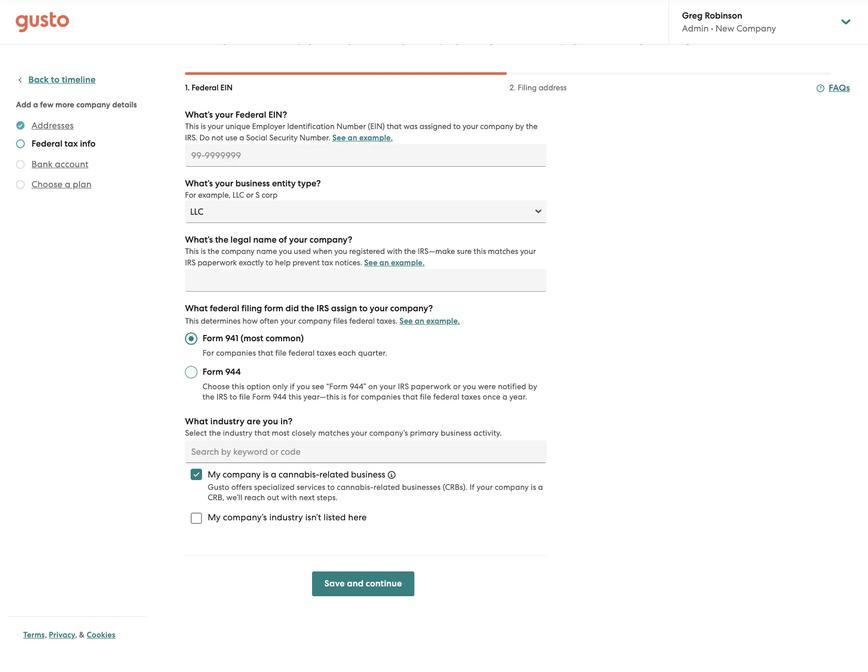 Task type: describe. For each thing, give the bounding box(es) containing it.
matches inside this is the company name you used when you registered with the irs—make sure this matches your irs paperwork exactly to help prevent tax notices.
[[488, 247, 518, 256]]

services
[[297, 483, 325, 493]]

see an example. for what's your federal ein?
[[332, 133, 393, 143]]

your inside gusto offers specialized services to cannabis-related businesses (crbs). if your company is a crb, we'll reach out with next steps.
[[477, 483, 493, 493]]

back to timeline
[[28, 74, 96, 85]]

we need your irs details to pay and file your taxes. if your company isn't registered as an employer with the irs, you can register online .
[[185, 35, 739, 45]]

registered inside this is the company name you used when you registered with the irs—make sure this matches your irs paperwork exactly to help prevent tax notices.
[[349, 247, 385, 256]]

next
[[299, 494, 315, 503]]

what's your business entity type? for example, llc or s corp
[[185, 178, 321, 200]]

cookies button
[[87, 630, 115, 642]]

select
[[185, 429, 207, 438]]

are
[[247, 417, 261, 427]]

2 vertical spatial business
[[351, 470, 385, 480]]

federal for federal tax info
[[32, 139, 62, 149]]

specialized
[[254, 483, 295, 493]]

federal up the determines
[[210, 303, 239, 314]]

isn't inside we need your irs details to pay and file your taxes. if your company isn't registered as an employer with the irs, you can register online .
[[463, 35, 479, 45]]

listed
[[324, 513, 346, 523]]

taxes. inside we need your irs details to pay and file your taxes. if your company isn't registered as an employer with the irs, you can register online .
[[369, 35, 393, 45]]

register
[[677, 35, 709, 45]]

"form
[[326, 383, 348, 392]]

info
[[80, 139, 96, 149]]

taxes. inside what federal filing form did the irs assign to your company? this determines how often your company files federal taxes. see an example.
[[377, 317, 398, 326]]

gusto
[[208, 483, 229, 493]]

federal tax info list
[[16, 119, 143, 193]]

if inside we need your irs details to pay and file your taxes. if your company isn't registered as an employer with the irs, you can register online .
[[395, 35, 400, 45]]

year.
[[510, 393, 528, 402]]

filing
[[518, 83, 537, 93]]

by inside form 944 choose this option only if you see "form 944" on your irs paperwork or you were notified by the irs to file form 944 this year—this is for companies that file federal taxes once a year.
[[529, 383, 537, 392]]

federal for federal ein
[[192, 83, 219, 93]]

what's for what's the legal name of your company?
[[185, 235, 213, 246]]

do
[[200, 133, 210, 143]]

unique
[[226, 122, 250, 131]]

plan
[[73, 179, 92, 190]]

(ein)
[[368, 122, 385, 131]]

or inside form 944 choose this option only if you see "form 944" on your irs paperwork or you were notified by the irs to file form 944 this year—this is for companies that file federal taxes once a year.
[[453, 383, 461, 392]]

my company is a cannabis-related business
[[208, 470, 385, 480]]

back to timeline button
[[16, 74, 96, 86]]

2 vertical spatial industry
[[269, 513, 303, 523]]

by inside this is your unique employer identification number (ein) that was assigned to your company by the irs. do not use a social security number.
[[516, 122, 524, 131]]

corp
[[262, 191, 278, 200]]

check image for bank
[[16, 160, 25, 169]]

example. inside what federal filing form did the irs assign to your company? this determines how often your company files federal taxes. see an example.
[[426, 317, 460, 326]]

What industry are you in? field
[[185, 441, 547, 464]]

paperwork inside this is the company name you used when you registered with the irs—make sure this matches your irs paperwork exactly to help prevent tax notices.
[[198, 258, 237, 268]]

&
[[79, 631, 85, 640]]

online
[[711, 35, 737, 45]]

with inside gusto offers specialized services to cannabis-related businesses (crbs). if your company is a crb, we'll reach out with next steps.
[[281, 494, 297, 503]]

to inside what federal filing form did the irs assign to your company? this determines how often your company files federal taxes. see an example.
[[359, 303, 368, 314]]

(most
[[241, 333, 264, 344]]

social
[[246, 133, 268, 143]]

1 , from the left
[[45, 631, 47, 640]]

0 horizontal spatial isn't
[[305, 513, 321, 523]]

gusto offers specialized services to cannabis-related businesses (crbs). if your company is a crb, we'll reach out with next steps.
[[208, 483, 543, 503]]

example. for what's the legal name of your company?
[[391, 258, 425, 268]]

to inside button
[[51, 74, 60, 85]]

save and continue button
[[312, 572, 415, 597]]

or inside what's your business entity type? for example, llc or s corp
[[246, 191, 254, 200]]

of
[[279, 235, 287, 246]]

to inside this is your unique employer identification number (ein) that was assigned to your company by the irs. do not use a social security number.
[[453, 122, 461, 131]]

2 , from the left
[[75, 631, 77, 640]]

what federal filing form did the irs assign to your company? this determines how often your company files federal taxes. see an example.
[[185, 303, 460, 326]]

the inside what federal filing form did the irs assign to your company? this determines how often your company files federal taxes. see an example.
[[301, 303, 314, 314]]

bank
[[32, 159, 53, 170]]

company inside we need your irs details to pay and file your taxes. if your company isn't registered as an employer with the irs, you can register online .
[[423, 35, 461, 45]]

pay
[[298, 35, 314, 45]]

this inside this is the company name you used when you registered with the irs—make sure this matches your irs paperwork exactly to help prevent tax notices.
[[474, 247, 486, 256]]

greg robinson admin • new company
[[682, 10, 776, 34]]

address
[[539, 83, 567, 93]]

irs,
[[624, 35, 638, 45]]

tax inside this is the company name you used when you registered with the irs—make sure this matches your irs paperwork exactly to help prevent tax notices.
[[322, 258, 333, 268]]

2 vertical spatial form
[[252, 393, 271, 402]]

you up 'help'
[[279, 247, 292, 256]]

terms link
[[23, 631, 45, 640]]

file up primary
[[420, 393, 431, 402]]

is inside this is the company name you used when you registered with the irs—make sure this matches your irs paperwork exactly to help prevent tax notices.
[[201, 247, 206, 256]]

addresses
[[32, 120, 74, 131]]

terms , privacy , & cookies
[[23, 631, 115, 640]]

to inside this is the company name you used when you registered with the irs—make sure this matches your irs paperwork exactly to help prevent tax notices.
[[266, 258, 273, 268]]

a inside button
[[65, 179, 70, 190]]

this is the company name you used when you registered with the irs—make sure this matches your irs paperwork exactly to help prevent tax notices.
[[185, 247, 536, 268]]

robinson
[[705, 10, 743, 21]]

0 vertical spatial company?
[[310, 235, 352, 246]]

0 horizontal spatial details
[[112, 100, 137, 110]]

tax inside list
[[65, 139, 78, 149]]

year—this
[[304, 393, 339, 402]]

federal ein
[[192, 83, 233, 93]]

is inside gusto offers specialized services to cannabis-related businesses (crbs). if your company is a crb, we'll reach out with next steps.
[[531, 483, 536, 493]]

steps.
[[317, 494, 338, 503]]

form for form 941 (most common)
[[203, 333, 223, 344]]

ein
[[220, 83, 233, 93]]

My company's industry isn't listed here checkbox
[[185, 508, 208, 530]]

0 horizontal spatial company's
[[223, 513, 267, 523]]

0 vertical spatial name
[[253, 235, 277, 246]]

help
[[275, 258, 291, 268]]

federal inside form 941 (most common) for companies that file federal taxes each quarter.
[[289, 349, 315, 358]]

crb,
[[208, 494, 224, 503]]

prevent
[[293, 258, 320, 268]]

company? inside what federal filing form did the irs assign to your company? this determines how often your company files federal taxes. see an example.
[[390, 303, 433, 314]]

legal
[[231, 235, 251, 246]]

need
[[200, 35, 221, 45]]

irs inside what federal filing form did the irs assign to your company? this determines how often your company files federal taxes. see an example.
[[317, 303, 329, 314]]

example,
[[198, 191, 231, 200]]

federal tax info
[[32, 139, 96, 149]]

you right if
[[297, 383, 310, 392]]

for inside what's your business entity type? for example, llc or s corp
[[185, 191, 196, 200]]

0 vertical spatial industry
[[210, 417, 245, 427]]

if inside gusto offers specialized services to cannabis-related businesses (crbs). if your company is a crb, we'll reach out with next steps.
[[470, 483, 475, 493]]

sure
[[457, 247, 472, 256]]

employer
[[548, 35, 587, 45]]

privacy link
[[49, 631, 75, 640]]

what for what federal filing form did the irs assign to your company?
[[185, 303, 208, 314]]

most
[[272, 429, 290, 438]]

offers
[[231, 483, 252, 493]]

more
[[55, 100, 74, 110]]

is inside form 944 choose this option only if you see "form 944" on your irs paperwork or you were notified by the irs to file form 944 this year—this is for companies that file federal taxes once a year.
[[341, 393, 347, 402]]

filing address
[[518, 83, 567, 93]]

what's your federal ein?
[[185, 110, 287, 120]]

and inside button
[[347, 579, 364, 590]]

often
[[260, 317, 279, 326]]

check image
[[16, 140, 25, 148]]

2 vertical spatial see an example. button
[[400, 315, 460, 328]]

identification
[[287, 122, 335, 131]]

my for my company is a cannabis-related business
[[208, 470, 221, 480]]

you inside we need your irs details to pay and file your taxes. if your company isn't registered as an employer with the irs, you can register online .
[[641, 35, 655, 45]]

here
[[348, 513, 367, 523]]

a inside form 944 choose this option only if you see "form 944" on your irs paperwork or you were notified by the irs to file form 944 this year—this is for companies that file federal taxes once a year.
[[503, 393, 508, 402]]

number.
[[300, 133, 331, 143]]

number
[[337, 122, 366, 131]]

for
[[349, 393, 359, 402]]

file inside we need your irs details to pay and file your taxes. if your company isn't registered as an employer with the irs, you can register online .
[[334, 35, 347, 45]]

bank account button
[[32, 158, 89, 171]]

home image
[[16, 12, 69, 32]]

0 horizontal spatial this
[[232, 383, 245, 392]]

on
[[368, 383, 378, 392]]

can
[[658, 35, 673, 45]]

entity
[[272, 178, 296, 189]]

for inside form 941 (most common) for companies that file federal taxes each quarter.
[[203, 349, 214, 358]]



Task type: vqa. For each thing, say whether or not it's contained in the screenshot.
'corp'
yes



Task type: locate. For each thing, give the bounding box(es) containing it.
0 vertical spatial and
[[316, 35, 332, 45]]

0 horizontal spatial taxes
[[317, 349, 336, 358]]

federal inside form 944 choose this option only if you see "form 944" on your irs paperwork or you were notified by the irs to file form 944 this year—this is for companies that file federal taxes once a year.
[[433, 393, 460, 402]]

this inside this is the company name you used when you registered with the irs—make sure this matches your irs paperwork exactly to help prevent tax notices.
[[185, 247, 199, 256]]

form 941 (most common) for companies that file federal taxes each quarter.
[[203, 333, 387, 358]]

2 horizontal spatial see
[[400, 317, 413, 326]]

1 vertical spatial by
[[529, 383, 537, 392]]

if
[[395, 35, 400, 45], [470, 483, 475, 493]]

irs inside this is the company name you used when you registered with the irs—make sure this matches your irs paperwork exactly to help prevent tax notices.
[[185, 258, 196, 268]]

business up gusto offers specialized services to cannabis-related businesses (crbs). if your company is a crb, we'll reach out with next steps.
[[351, 470, 385, 480]]

with up what's the legal name of your company? text box in the top of the page
[[387, 247, 402, 256]]

that down are
[[255, 429, 270, 438]]

0 vertical spatial my
[[208, 470, 221, 480]]

option
[[247, 383, 271, 392]]

1 vertical spatial taxes.
[[377, 317, 398, 326]]

file right pay
[[334, 35, 347, 45]]

assigned
[[420, 122, 452, 131]]

0 vertical spatial form
[[203, 333, 223, 344]]

a inside gusto offers specialized services to cannabis-related businesses (crbs). if your company is a crb, we'll reach out with next steps.
[[538, 483, 543, 493]]

industry down are
[[223, 429, 253, 438]]

1 horizontal spatial taxes
[[462, 393, 481, 402]]

to inside form 944 choose this option only if you see "form 944" on your irs paperwork or you were notified by the irs to file form 944 this year—this is for companies that file federal taxes once a year.
[[230, 393, 237, 402]]

with
[[589, 35, 606, 45], [387, 247, 402, 256], [281, 494, 297, 503]]

employer
[[252, 122, 285, 131]]

or
[[246, 191, 254, 200], [453, 383, 461, 392]]

1 horizontal spatial company?
[[390, 303, 433, 314]]

irs inside we need your irs details to pay and file your taxes. if your company isn't registered as an employer with the irs, you can register online .
[[244, 35, 256, 45]]

each
[[338, 349, 356, 358]]

what up select
[[185, 417, 208, 427]]

0 vertical spatial paperwork
[[198, 258, 237, 268]]

federal down addresses on the top of page
[[32, 139, 62, 149]]

with inside this is the company name you used when you registered with the irs—make sure this matches your irs paperwork exactly to help prevent tax notices.
[[387, 247, 402, 256]]

that
[[387, 122, 402, 131], [258, 349, 273, 358], [403, 393, 418, 402], [255, 429, 270, 438]]

by right notified
[[529, 383, 537, 392]]

quarter.
[[358, 349, 387, 358]]

and right pay
[[316, 35, 332, 45]]

business
[[236, 178, 270, 189], [441, 429, 472, 438], [351, 470, 385, 480]]

file down common)
[[275, 349, 287, 358]]

related inside gusto offers specialized services to cannabis-related businesses (crbs). if your company is a crb, we'll reach out with next steps.
[[374, 483, 400, 493]]

what's up the do
[[185, 110, 213, 120]]

circle check image
[[16, 119, 25, 132]]

1 vertical spatial and
[[347, 579, 364, 590]]

1 horizontal spatial this
[[289, 393, 302, 402]]

federal inside list
[[32, 139, 62, 149]]

choose inside button
[[32, 179, 63, 190]]

see an example. button for what's your federal ein?
[[332, 132, 393, 144]]

as
[[524, 35, 533, 45]]

company's up what industry are you in? field at the bottom of page
[[369, 429, 408, 438]]

3 this from the top
[[185, 317, 199, 326]]

paperwork down legal
[[198, 258, 237, 268]]

What's your Federal EIN? text field
[[185, 144, 547, 167]]

see an example. down the number
[[332, 133, 393, 143]]

taxes
[[317, 349, 336, 358], [462, 393, 481, 402]]

2 this from the top
[[185, 247, 199, 256]]

companies down on
[[361, 393, 401, 402]]

0 horizontal spatial business
[[236, 178, 270, 189]]

what inside what federal filing form did the irs assign to your company? this determines how often your company files federal taxes. see an example.
[[185, 303, 208, 314]]

1 horizontal spatial matches
[[488, 247, 518, 256]]

irs—make
[[418, 247, 455, 256]]

you inside what industry are you in? select the industry that most closely matches your company's primary business activity.
[[263, 417, 278, 427]]

this for what's the legal name of your company?
[[185, 247, 199, 256]]

new
[[716, 23, 735, 34]]

None radio
[[185, 333, 197, 345], [185, 366, 197, 379], [185, 333, 197, 345], [185, 366, 197, 379]]

What's the legal name of your company? text field
[[185, 269, 547, 292]]

0 vertical spatial this
[[185, 122, 199, 131]]

1 vertical spatial cannabis-
[[337, 483, 374, 493]]

0 vertical spatial tax
[[65, 139, 78, 149]]

choose left option on the left
[[203, 383, 230, 392]]

1 what's from the top
[[185, 110, 213, 120]]

choose down bank
[[32, 179, 63, 190]]

1 vertical spatial taxes
[[462, 393, 481, 402]]

944 down only
[[273, 393, 287, 402]]

see for what's your federal ein?
[[332, 133, 346, 143]]

that left the was
[[387, 122, 402, 131]]

choose inside form 944 choose this option only if you see "form 944" on your irs paperwork or you were notified by the irs to file form 944 this year—this is for companies that file federal taxes once a year.
[[203, 383, 230, 392]]

registered inside we need your irs details to pay and file your taxes. if your company isn't registered as an employer with the irs, you can register online .
[[481, 35, 522, 45]]

out
[[267, 494, 279, 503]]

0 vertical spatial cannabis-
[[279, 470, 320, 480]]

this inside this is your unique employer identification number (ein) that was assigned to your company by the irs. do not use a social security number.
[[185, 122, 199, 131]]

that inside form 941 (most common) for companies that file federal taxes each quarter.
[[258, 349, 273, 358]]

the inside what industry are you in? select the industry that most closely matches your company's primary business activity.
[[209, 429, 221, 438]]

related up steps.
[[320, 470, 349, 480]]

and
[[316, 35, 332, 45], [347, 579, 364, 590]]

0 horizontal spatial choose
[[32, 179, 63, 190]]

1 horizontal spatial business
[[351, 470, 385, 480]]

that inside this is your unique employer identification number (ein) that was assigned to your company by the irs. do not use a social security number.
[[387, 122, 402, 131]]

faqs
[[829, 83, 850, 94]]

choose
[[32, 179, 63, 190], [203, 383, 230, 392]]

to inside gusto offers specialized services to cannabis-related businesses (crbs). if your company is a crb, we'll reach out with next steps.
[[327, 483, 335, 493]]

1 vertical spatial if
[[470, 483, 475, 493]]

companies
[[216, 349, 256, 358], [361, 393, 401, 402]]

that up primary
[[403, 393, 418, 402]]

this right sure on the top right
[[474, 247, 486, 256]]

matches right sure on the top right
[[488, 247, 518, 256]]

my company's industry isn't listed here
[[208, 513, 367, 523]]

to inside we need your irs details to pay and file your taxes. if your company isn't registered as an employer with the irs, you can register online .
[[287, 35, 296, 45]]

1 horizontal spatial federal
[[192, 83, 219, 93]]

what's the legal name of your company?
[[185, 235, 352, 246]]

1 vertical spatial company?
[[390, 303, 433, 314]]

what's up example,
[[185, 178, 213, 189]]

notified
[[498, 383, 527, 392]]

2 horizontal spatial this
[[474, 247, 486, 256]]

business inside what industry are you in? select the industry that most closely matches your company's primary business activity.
[[441, 429, 472, 438]]

1 vertical spatial what
[[185, 417, 208, 427]]

this is your unique employer identification number (ein) that was assigned to your company by the irs. do not use a social security number.
[[185, 122, 538, 143]]

0 vertical spatial matches
[[488, 247, 518, 256]]

cannabis- up services
[[279, 470, 320, 480]]

1 horizontal spatial by
[[529, 383, 537, 392]]

with right out
[[281, 494, 297, 503]]

company's down reach
[[223, 513, 267, 523]]

files
[[333, 317, 348, 326]]

my up gusto
[[208, 470, 221, 480]]

your inside this is the company name you used when you registered with the irs—make sure this matches your irs paperwork exactly to help prevent tax notices.
[[520, 247, 536, 256]]

the inside form 944 choose this option only if you see "form 944" on your irs paperwork or you were notified by the irs to file form 944 this year—this is for companies that file federal taxes once a year.
[[203, 393, 215, 402]]

this for what's your federal ein?
[[185, 122, 199, 131]]

1 vertical spatial example.
[[391, 258, 425, 268]]

industry down out
[[269, 513, 303, 523]]

cannabis-
[[279, 470, 320, 480], [337, 483, 374, 493]]

add a few more company details
[[16, 100, 137, 110]]

taxes down the were
[[462, 393, 481, 402]]

1 what from the top
[[185, 303, 208, 314]]

name left of
[[253, 235, 277, 246]]

taxes left each
[[317, 349, 336, 358]]

2 my from the top
[[208, 513, 221, 523]]

cannabis- inside gusto offers specialized services to cannabis-related businesses (crbs). if your company is a crb, we'll reach out with next steps.
[[337, 483, 374, 493]]

0 vertical spatial if
[[395, 35, 400, 45]]

register online link
[[677, 35, 737, 45]]

you up the most
[[263, 417, 278, 427]]

choose a plan button
[[32, 178, 92, 191]]

1 vertical spatial for
[[203, 349, 214, 358]]

you left the were
[[463, 383, 476, 392]]

paperwork up primary
[[411, 383, 451, 392]]

federal down common)
[[289, 349, 315, 358]]

0 horizontal spatial cannabis-
[[279, 470, 320, 480]]

and right save
[[347, 579, 364, 590]]

0 vertical spatial companies
[[216, 349, 256, 358]]

businesses
[[402, 483, 441, 493]]

company inside this is your unique employer identification number (ein) that was assigned to your company by the irs. do not use a social security number.
[[480, 122, 514, 131]]

cannabis- up steps.
[[337, 483, 374, 493]]

1 vertical spatial related
[[374, 483, 400, 493]]

1 my from the top
[[208, 470, 221, 480]]

company's inside what industry are you in? select the industry that most closely matches your company's primary business activity.
[[369, 429, 408, 438]]

is
[[201, 122, 206, 131], [201, 247, 206, 256], [341, 393, 347, 402], [263, 470, 269, 480], [531, 483, 536, 493]]

is inside this is your unique employer identification number (ein) that was assigned to your company by the irs. do not use a social security number.
[[201, 122, 206, 131]]

federal right files on the top of page
[[349, 317, 375, 326]]

1 horizontal spatial if
[[470, 483, 475, 493]]

was
[[404, 122, 418, 131]]

registered up notices.
[[349, 247, 385, 256]]

see inside what federal filing form did the irs assign to your company? this determines how often your company files federal taxes. see an example.
[[400, 317, 413, 326]]

what's for what's your federal ein?
[[185, 110, 213, 120]]

0 horizontal spatial companies
[[216, 349, 256, 358]]

0 vertical spatial 944
[[225, 367, 241, 378]]

2 what from the top
[[185, 417, 208, 427]]

0 vertical spatial what's
[[185, 110, 213, 120]]

see an example. button for what's the legal name of your company?
[[364, 257, 425, 269]]

example. for what's your federal ein?
[[359, 133, 393, 143]]

0 vertical spatial taxes.
[[369, 35, 393, 45]]

federal up primary
[[433, 393, 460, 402]]

few
[[40, 100, 54, 110]]

once
[[483, 393, 501, 402]]

that down '(most'
[[258, 349, 273, 358]]

this inside what federal filing form did the irs assign to your company? this determines how often your company files federal taxes. see an example.
[[185, 317, 199, 326]]

tax left info
[[65, 139, 78, 149]]

see
[[312, 383, 324, 392]]

details
[[258, 35, 285, 45], [112, 100, 137, 110]]

1 horizontal spatial 944
[[273, 393, 287, 402]]

s
[[256, 191, 260, 200]]

what's inside what's your business entity type? for example, llc or s corp
[[185, 178, 213, 189]]

paperwork
[[198, 258, 237, 268], [411, 383, 451, 392]]

name inside this is the company name you used when you registered with the irs—make sure this matches your irs paperwork exactly to help prevent tax notices.
[[257, 247, 277, 256]]

what inside what industry are you in? select the industry that most closely matches your company's primary business activity.
[[185, 417, 208, 427]]

1 horizontal spatial ,
[[75, 631, 77, 640]]

0 horizontal spatial 944
[[225, 367, 241, 378]]

0 vertical spatial see
[[332, 133, 346, 143]]

taxes inside form 944 choose this option only if you see "form 944" on your irs paperwork or you were notified by the irs to file form 944 this year—this is for companies that file federal taxes once a year.
[[462, 393, 481, 402]]

1 horizontal spatial or
[[453, 383, 461, 392]]

0 horizontal spatial federal
[[32, 139, 62, 149]]

1 horizontal spatial company's
[[369, 429, 408, 438]]

company inside this is the company name you used when you registered with the irs—make sure this matches your irs paperwork exactly to help prevent tax notices.
[[221, 247, 255, 256]]

did
[[286, 303, 299, 314]]

0 vertical spatial or
[[246, 191, 254, 200]]

2 horizontal spatial with
[[589, 35, 606, 45]]

for down the determines
[[203, 349, 214, 358]]

bank account
[[32, 159, 89, 170]]

what
[[185, 303, 208, 314], [185, 417, 208, 427]]

type?
[[298, 178, 321, 189]]

1 horizontal spatial and
[[347, 579, 364, 590]]

determines
[[201, 317, 241, 326]]

or left the were
[[453, 383, 461, 392]]

companies inside form 944 choose this option only if you see "form 944" on your irs paperwork or you were notified by the irs to file form 944 this year—this is for companies that file federal taxes once a year.
[[361, 393, 401, 402]]

what's for what's your business entity type? for example, llc or s corp
[[185, 178, 213, 189]]

1 vertical spatial matches
[[318, 429, 349, 438]]

form
[[264, 303, 284, 314]]

1 horizontal spatial with
[[387, 247, 402, 256]]

2 vertical spatial what's
[[185, 235, 213, 246]]

related left 'businesses'
[[374, 483, 400, 493]]

1 this from the top
[[185, 122, 199, 131]]

what's left legal
[[185, 235, 213, 246]]

0 vertical spatial see an example. button
[[332, 132, 393, 144]]

1 vertical spatial details
[[112, 100, 137, 110]]

my for my company's industry isn't listed here
[[208, 513, 221, 523]]

were
[[478, 383, 496, 392]]

name
[[253, 235, 277, 246], [257, 247, 277, 256]]

file
[[334, 35, 347, 45], [275, 349, 287, 358], [239, 393, 250, 402], [420, 393, 431, 402]]

1 vertical spatial industry
[[223, 429, 253, 438]]

1 horizontal spatial related
[[374, 483, 400, 493]]

taxes.
[[369, 35, 393, 45], [377, 317, 398, 326]]

that inside what industry are you in? select the industry that most closely matches your company's primary business activity.
[[255, 429, 270, 438]]

, left &
[[75, 631, 77, 640]]

see
[[332, 133, 346, 143], [364, 258, 378, 268], [400, 317, 413, 326]]

the inside we need your irs details to pay and file your taxes. if your company isn't registered as an employer with the irs, you can register online .
[[608, 35, 622, 45]]

with right employer
[[589, 35, 606, 45]]

an inside what federal filing form did the irs assign to your company? this determines how often your company files federal taxes. see an example.
[[415, 317, 425, 326]]

company inside what federal filing form did the irs assign to your company? this determines how often your company files federal taxes. see an example.
[[298, 317, 332, 326]]

when
[[313, 247, 333, 256]]

1 vertical spatial federal
[[236, 110, 266, 120]]

1 vertical spatial 944
[[273, 393, 287, 402]]

0 horizontal spatial for
[[185, 191, 196, 200]]

0 vertical spatial details
[[258, 35, 285, 45]]

that inside form 944 choose this option only if you see "form 944" on your irs paperwork or you were notified by the irs to file form 944 this year—this is for companies that file federal taxes once a year.
[[403, 393, 418, 402]]

0 horizontal spatial registered
[[349, 247, 385, 256]]

1 vertical spatial see an example. button
[[364, 257, 425, 269]]

business inside what's your business entity type? for example, llc or s corp
[[236, 178, 270, 189]]

1 horizontal spatial see
[[364, 258, 378, 268]]

your
[[223, 35, 241, 45], [349, 35, 367, 45], [403, 35, 421, 45], [215, 110, 233, 120], [208, 122, 224, 131], [463, 122, 479, 131], [215, 178, 233, 189], [289, 235, 308, 246], [520, 247, 536, 256], [370, 303, 388, 314], [281, 317, 296, 326], [380, 383, 396, 392], [351, 429, 368, 438], [477, 483, 493, 493]]

by down filing
[[516, 122, 524, 131]]

how
[[243, 317, 258, 326]]

1 vertical spatial companies
[[361, 393, 401, 402]]

you right irs,
[[641, 35, 655, 45]]

we'll
[[226, 494, 242, 503]]

timeline
[[62, 74, 96, 85]]

activity.
[[474, 429, 502, 438]]

2 check image from the top
[[16, 180, 25, 189]]

1 horizontal spatial registered
[[481, 35, 522, 45]]

1 vertical spatial see an example.
[[364, 258, 425, 268]]

registered left "as"
[[481, 35, 522, 45]]

your inside form 944 choose this option only if you see "form 944" on your irs paperwork or you were notified by the irs to file form 944 this year—this is for companies that file federal taxes once a year.
[[380, 383, 396, 392]]

we
[[185, 35, 198, 45]]

see an example. button
[[332, 132, 393, 144], [364, 257, 425, 269], [400, 315, 460, 328]]

0 vertical spatial with
[[589, 35, 606, 45]]

1 vertical spatial paperwork
[[411, 383, 451, 392]]

what up the determines
[[185, 303, 208, 314]]

,
[[45, 631, 47, 640], [75, 631, 77, 640]]

1 horizontal spatial isn't
[[463, 35, 479, 45]]

reach
[[244, 494, 265, 503]]

0 vertical spatial what
[[185, 303, 208, 314]]

1 horizontal spatial for
[[203, 349, 214, 358]]

company
[[737, 23, 776, 34]]

save and continue
[[324, 579, 402, 590]]

used
[[294, 247, 311, 256]]

companies inside form 941 (most common) for companies that file federal taxes each quarter.
[[216, 349, 256, 358]]

2 horizontal spatial federal
[[236, 110, 266, 120]]

what industry are you in? select the industry that most closely matches your company's primary business activity.
[[185, 417, 502, 438]]

your inside what's your business entity type? for example, llc or s corp
[[215, 178, 233, 189]]

see for what's the legal name of your company?
[[364, 258, 378, 268]]

matches right closely
[[318, 429, 349, 438]]

0 horizontal spatial ,
[[45, 631, 47, 640]]

0 vertical spatial check image
[[16, 160, 25, 169]]

0 vertical spatial this
[[474, 247, 486, 256]]

1 check image from the top
[[16, 160, 25, 169]]

see an example. up what's the legal name of your company? text box in the top of the page
[[364, 258, 425, 268]]

not
[[212, 133, 223, 143]]

check image for choose
[[16, 180, 25, 189]]

1 vertical spatial this
[[232, 383, 245, 392]]

3 what's from the top
[[185, 235, 213, 246]]

you up notices.
[[334, 247, 347, 256]]

matches inside what industry are you in? select the industry that most closely matches your company's primary business activity.
[[318, 429, 349, 438]]

the inside this is your unique employer identification number (ein) that was assigned to your company by the irs. do not use a social security number.
[[526, 122, 538, 131]]

add
[[16, 100, 31, 110]]

this
[[474, 247, 486, 256], [232, 383, 245, 392], [289, 393, 302, 402]]

company
[[423, 35, 461, 45], [76, 100, 110, 110], [480, 122, 514, 131], [221, 247, 255, 256], [298, 317, 332, 326], [223, 470, 261, 480], [495, 483, 529, 493]]

0 vertical spatial example.
[[359, 133, 393, 143]]

file inside form 941 (most common) for companies that file federal taxes each quarter.
[[275, 349, 287, 358]]

0 horizontal spatial matches
[[318, 429, 349, 438]]

paperwork inside form 944 choose this option only if you see "form 944" on your irs paperwork or you were notified by the irs to file form 944 this year—this is for companies that file federal taxes once a year.
[[411, 383, 451, 392]]

1 vertical spatial choose
[[203, 383, 230, 392]]

for left example,
[[185, 191, 196, 200]]

common)
[[266, 333, 304, 344]]

your inside what industry are you in? select the industry that most closely matches your company's primary business activity.
[[351, 429, 368, 438]]

0 horizontal spatial company?
[[310, 235, 352, 246]]

or left the s
[[246, 191, 254, 200]]

federal left ein
[[192, 83, 219, 93]]

filing
[[242, 303, 262, 314]]

2 vertical spatial federal
[[32, 139, 62, 149]]

name down what's the legal name of your company? at the top
[[257, 247, 277, 256]]

federal up unique
[[236, 110, 266, 120]]

1 vertical spatial isn't
[[305, 513, 321, 523]]

security
[[269, 133, 298, 143]]

1 vertical spatial see
[[364, 258, 378, 268]]

companies down 941
[[216, 349, 256, 358]]

form for form 944
[[203, 367, 223, 378]]

notices.
[[335, 258, 362, 268]]

, left privacy
[[45, 631, 47, 640]]

by
[[516, 122, 524, 131], [529, 383, 537, 392]]

industry left are
[[210, 417, 245, 427]]

None checkbox
[[185, 464, 208, 486]]

details inside we need your irs details to pay and file your taxes. if your company isn't registered as an employer with the irs, you can register online .
[[258, 35, 285, 45]]

business left activity.
[[441, 429, 472, 438]]

ein?
[[269, 110, 287, 120]]

this left option on the left
[[232, 383, 245, 392]]

company inside gusto offers specialized services to cannabis-related businesses (crbs). if your company is a crb, we'll reach out with next steps.
[[495, 483, 529, 493]]

2 what's from the top
[[185, 178, 213, 189]]

greg
[[682, 10, 703, 21]]

company's
[[369, 429, 408, 438], [223, 513, 267, 523]]

1 vertical spatial form
[[203, 367, 223, 378]]

closely
[[292, 429, 316, 438]]

business up the s
[[236, 178, 270, 189]]

1 vertical spatial check image
[[16, 180, 25, 189]]

a inside this is your unique employer identification number (ein) that was assigned to your company by the irs. do not use a social security number.
[[239, 133, 244, 143]]

file down option on the left
[[239, 393, 250, 402]]

0 vertical spatial by
[[516, 122, 524, 131]]

tax down when at the left top of the page
[[322, 258, 333, 268]]

see an example. for what's the legal name of your company?
[[364, 258, 425, 268]]

if
[[290, 383, 295, 392]]

0 horizontal spatial tax
[[65, 139, 78, 149]]

terms
[[23, 631, 45, 640]]

my down crb,
[[208, 513, 221, 523]]

taxes inside form 941 (most common) for companies that file federal taxes each quarter.
[[317, 349, 336, 358]]

an inside we need your irs details to pay and file your taxes. if your company isn't registered as an employer with the irs, you can register online .
[[535, 35, 546, 45]]

form inside form 941 (most common) for companies that file federal taxes each quarter.
[[203, 333, 223, 344]]

what for what industry are you in?
[[185, 417, 208, 427]]

this down if
[[289, 393, 302, 402]]

0 horizontal spatial with
[[281, 494, 297, 503]]

form 944 choose this option only if you see "form 944" on your irs paperwork or you were notified by the irs to file form 944 this year—this is for companies that file federal taxes once a year.
[[203, 367, 537, 402]]

944 down 941
[[225, 367, 241, 378]]

with inside we need your irs details to pay and file your taxes. if your company isn't registered as an employer with the irs, you can register online .
[[589, 35, 606, 45]]

faqs button
[[817, 82, 850, 95]]

1 vertical spatial name
[[257, 247, 277, 256]]

and inside we need your irs details to pay and file your taxes. if your company isn't registered as an employer with the irs, you can register online .
[[316, 35, 332, 45]]

check image
[[16, 160, 25, 169], [16, 180, 25, 189]]

0 horizontal spatial related
[[320, 470, 349, 480]]

0 vertical spatial choose
[[32, 179, 63, 190]]

1 vertical spatial with
[[387, 247, 402, 256]]

0 horizontal spatial paperwork
[[198, 258, 237, 268]]



